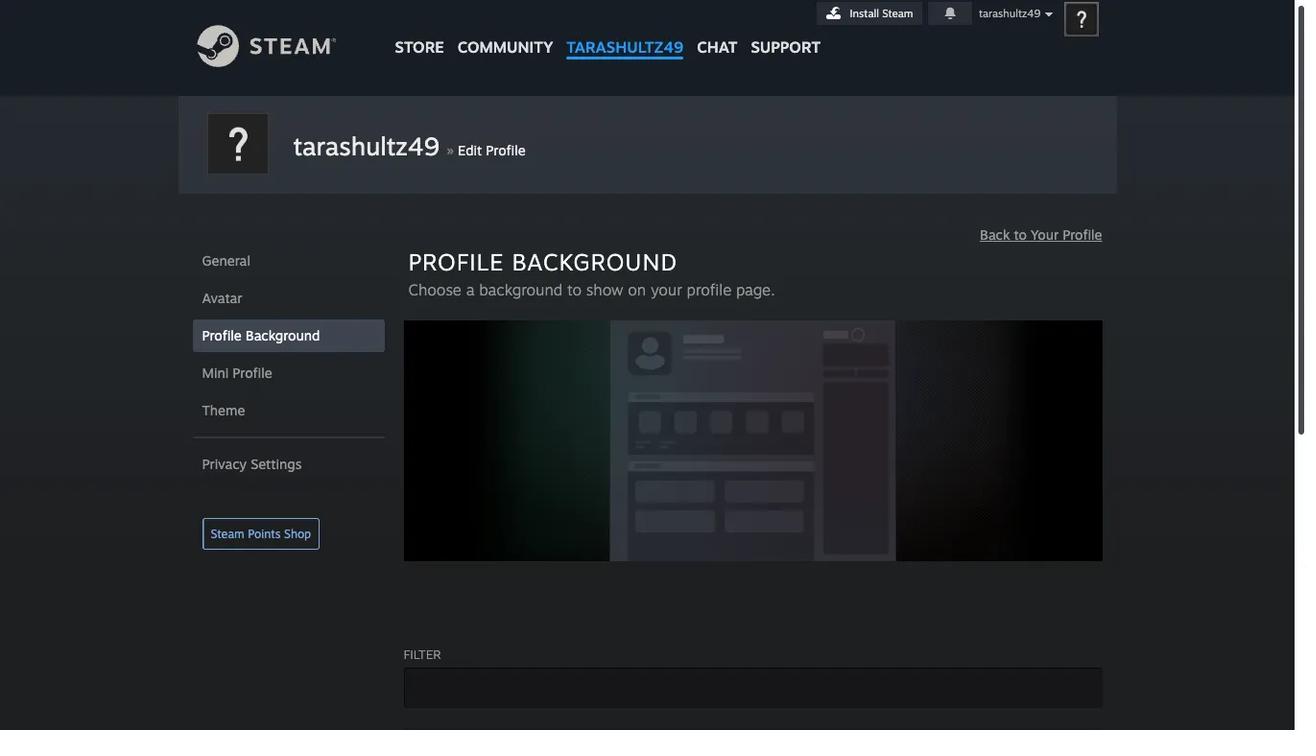 Task type: locate. For each thing, give the bounding box(es) containing it.
your
[[651, 280, 683, 300]]

steam inside 'link'
[[211, 527, 245, 542]]

profile inside tarashultz49 » edit profile
[[486, 142, 526, 158]]

steam points shop
[[211, 527, 311, 542]]

1 vertical spatial steam
[[211, 527, 245, 542]]

0 vertical spatial steam
[[883, 7, 914, 20]]

profile background
[[202, 327, 320, 344]]

community
[[458, 37, 553, 57]]

profile down the avatar
[[202, 327, 242, 344]]

privacy settings link
[[193, 448, 385, 481]]

choose
[[409, 280, 462, 300]]

on
[[628, 280, 646, 300]]

1 horizontal spatial steam
[[883, 7, 914, 20]]

tarashultz49 link left »
[[293, 131, 440, 161]]

avatar
[[202, 290, 243, 306]]

profile right edit on the top of page
[[486, 142, 526, 158]]

chat link
[[691, 0, 745, 61]]

steam left points
[[211, 527, 245, 542]]

tarashultz49 link
[[560, 0, 691, 66], [293, 131, 440, 161]]

page.
[[736, 280, 775, 300]]

steam
[[883, 7, 914, 20], [211, 527, 245, 542]]

tarashultz49 » edit profile
[[293, 131, 526, 161]]

0 vertical spatial background
[[512, 248, 678, 277]]

0 horizontal spatial background
[[246, 327, 320, 344]]

to left the show
[[567, 280, 582, 300]]

0 vertical spatial tarashultz49 link
[[560, 0, 691, 66]]

profile inside profile background choose a background to show on your profile page.
[[409, 248, 504, 277]]

back to your profile link
[[980, 227, 1103, 243]]

background down 'avatar' link
[[246, 327, 320, 344]]

1 vertical spatial to
[[567, 280, 582, 300]]

support
[[751, 37, 821, 57]]

»
[[447, 140, 454, 159]]

1 vertical spatial background
[[246, 327, 320, 344]]

0 horizontal spatial tarashultz49 link
[[293, 131, 440, 161]]

1 horizontal spatial background
[[512, 248, 678, 277]]

0 horizontal spatial to
[[567, 280, 582, 300]]

2 vertical spatial tarashultz49
[[293, 131, 440, 161]]

1 horizontal spatial tarashultz49
[[567, 37, 684, 57]]

to left your
[[1014, 227, 1027, 243]]

1 horizontal spatial tarashultz49 link
[[560, 0, 691, 66]]

0 vertical spatial to
[[1014, 227, 1027, 243]]

steam right install
[[883, 7, 914, 20]]

background
[[512, 248, 678, 277], [246, 327, 320, 344]]

2 horizontal spatial tarashultz49
[[979, 7, 1041, 20]]

tarashultz49 link left "chat"
[[560, 0, 691, 66]]

background up the show
[[512, 248, 678, 277]]

avatar link
[[193, 282, 385, 315]]

tarashultz49
[[979, 7, 1041, 20], [567, 37, 684, 57], [293, 131, 440, 161]]

filter
[[404, 647, 441, 663]]

background for profile background
[[246, 327, 320, 344]]

background inside profile background choose a background to show on your profile page.
[[512, 248, 678, 277]]

0 horizontal spatial tarashultz49
[[293, 131, 440, 161]]

general link
[[193, 245, 385, 278]]

to
[[1014, 227, 1027, 243], [567, 280, 582, 300]]

profile right mini
[[233, 365, 272, 381]]

0 horizontal spatial steam
[[211, 527, 245, 542]]

profile up the a
[[409, 248, 504, 277]]

mini profile link
[[193, 357, 385, 390]]

profile
[[687, 280, 732, 300]]

edit
[[458, 142, 482, 158]]

profile
[[486, 142, 526, 158], [1063, 227, 1103, 243], [409, 248, 504, 277], [202, 327, 242, 344], [233, 365, 272, 381]]

1 horizontal spatial to
[[1014, 227, 1027, 243]]

None text field
[[404, 668, 1103, 709]]

1 vertical spatial tarashultz49
[[567, 37, 684, 57]]

background
[[479, 280, 563, 300]]



Task type: describe. For each thing, give the bounding box(es) containing it.
community link
[[451, 0, 560, 66]]

steam points shop link
[[202, 519, 320, 550]]

general
[[202, 253, 251, 269]]

theme link
[[193, 395, 385, 427]]

install steam link
[[817, 2, 922, 25]]

store
[[395, 37, 444, 57]]

0 vertical spatial tarashultz49
[[979, 7, 1041, 20]]

store link
[[388, 0, 451, 66]]

to inside profile background choose a background to show on your profile page.
[[567, 280, 582, 300]]

install
[[850, 7, 880, 20]]

show
[[586, 280, 624, 300]]

points
[[248, 527, 281, 542]]

profile background link
[[193, 320, 385, 352]]

install steam
[[850, 7, 914, 20]]

support link
[[745, 0, 828, 61]]

profile right your
[[1063, 227, 1103, 243]]

settings
[[251, 456, 302, 472]]

1 vertical spatial tarashultz49 link
[[293, 131, 440, 161]]

mini
[[202, 365, 229, 381]]

back
[[980, 227, 1011, 243]]

a
[[466, 280, 475, 300]]

profile background choose a background to show on your profile page.
[[409, 248, 775, 300]]

steam inside "link"
[[883, 7, 914, 20]]

back to your profile
[[980, 227, 1103, 243]]

theme
[[202, 402, 245, 419]]

mini profile
[[202, 365, 272, 381]]

your
[[1031, 227, 1059, 243]]

privacy settings
[[202, 456, 302, 472]]

privacy
[[202, 456, 247, 472]]

shop
[[284, 527, 311, 542]]

edit profile link
[[458, 142, 526, 158]]

background for profile background choose a background to show on your profile page.
[[512, 248, 678, 277]]

chat
[[697, 37, 738, 57]]



Task type: vqa. For each thing, say whether or not it's contained in the screenshot.
The 'Steam' inside 'Install Steam' link
yes



